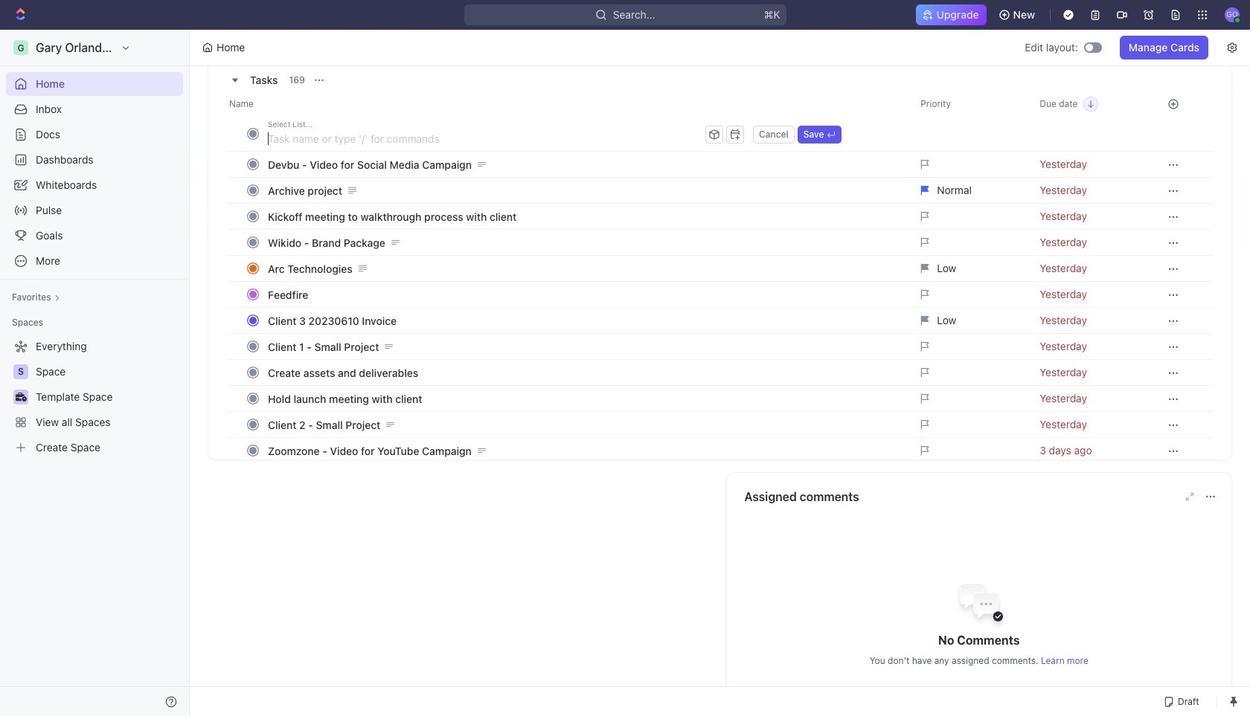 Task type: describe. For each thing, give the bounding box(es) containing it.
tree inside sidebar navigation
[[6, 335, 183, 460]]

business time image
[[15, 393, 26, 402]]

space, , element
[[13, 365, 28, 379]]

sidebar navigation
[[0, 30, 193, 717]]



Task type: locate. For each thing, give the bounding box(es) containing it.
Task name or type '/' for commands text field
[[268, 126, 702, 150]]

gary orlando's workspace, , element
[[13, 40, 28, 55]]

tree
[[6, 335, 183, 460]]



Task type: vqa. For each thing, say whether or not it's contained in the screenshot.
Task name or type '/' for commands text box
yes



